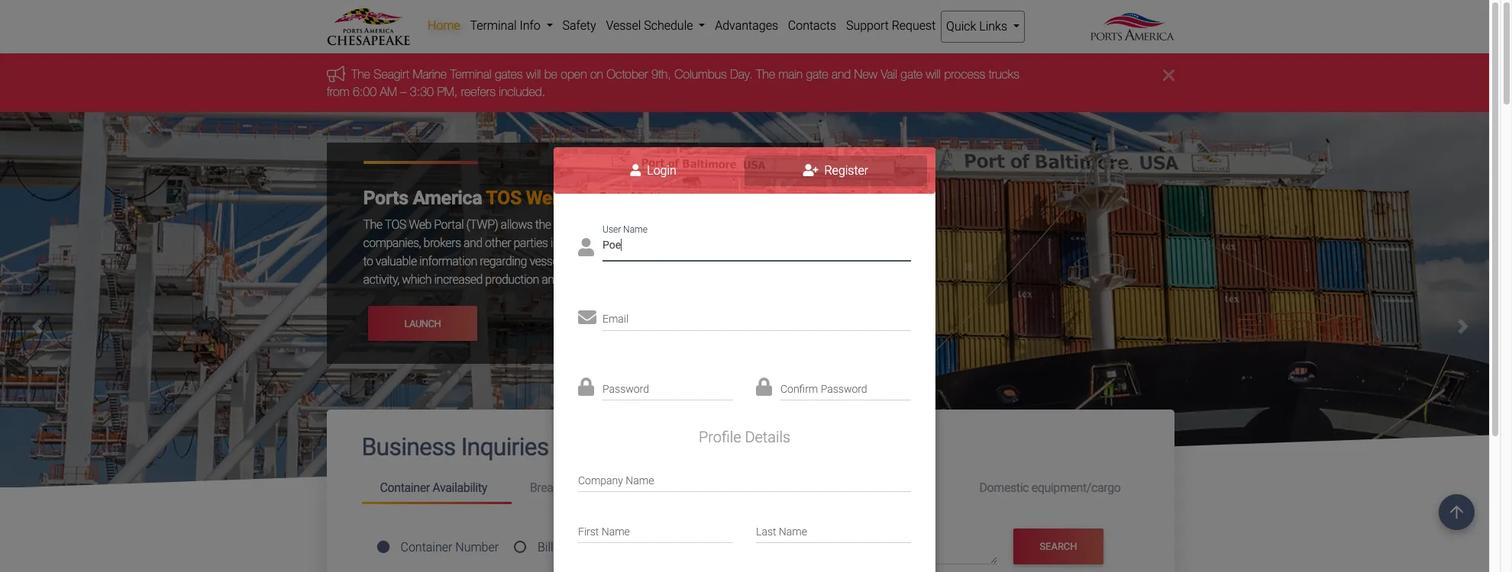 Task type: vqa. For each thing, say whether or not it's contained in the screenshot.
ticket
no



Task type: locate. For each thing, give the bounding box(es) containing it.
web up the the
[[526, 187, 563, 209]]

the
[[535, 218, 551, 232]]

0 vertical spatial portal
[[567, 187, 617, 209]]

inquiries
[[461, 433, 549, 462]]

lock image
[[756, 378, 772, 396]]

1 vertical spatial to
[[363, 254, 373, 269]]

tos up allows
[[486, 187, 522, 209]]

availability
[[432, 481, 487, 496], [583, 481, 638, 496]]

the
[[351, 67, 370, 81], [756, 67, 775, 81], [363, 218, 382, 232]]

1 vertical spatial user image
[[578, 238, 594, 257]]

web inside the tos web portal (twp) allows the terminal to communicate with trucking companies,                         brokers and other parties in real time, while providing immediate access to valuable                         information regarding vessel schedule, import and export cargo and gate activity, which increased production and accuracy.
[[409, 218, 431, 232]]

breakbulk
[[530, 481, 581, 496]]

1 vertical spatial web
[[409, 218, 431, 232]]

schedule,
[[563, 254, 610, 269]]

other
[[485, 236, 511, 251]]

the right day.
[[756, 67, 775, 81]]

process
[[944, 67, 985, 81]]

1 horizontal spatial user image
[[630, 164, 641, 177]]

america
[[413, 187, 482, 209]]

and
[[831, 67, 850, 81], [463, 236, 482, 251], [649, 254, 668, 269], [736, 254, 755, 269], [542, 273, 560, 287]]

gate down access
[[757, 254, 779, 269]]

trucking
[[706, 218, 746, 232]]

1 vertical spatial portal
[[434, 218, 464, 232]]

advantages link
[[710, 11, 783, 41]]

am
[[380, 85, 397, 98]]

communicate
[[609, 218, 679, 232]]

company
[[578, 475, 623, 487]]

name up enter on the right bottom
[[779, 526, 807, 538]]

web up brokers
[[409, 218, 431, 232]]

(twp)
[[466, 218, 498, 232]]

1 vertical spatial tos
[[385, 218, 406, 232]]

gates
[[494, 67, 522, 81]]

last
[[756, 526, 776, 538]]

tos up companies,
[[385, 218, 406, 232]]

user name
[[603, 224, 648, 235]]

and left the new
[[831, 67, 850, 81]]

will left process
[[926, 67, 940, 81]]

support request link
[[841, 11, 941, 41]]

user image inside login link
[[630, 164, 641, 177]]

1 horizontal spatial to
[[597, 218, 607, 232]]

to
[[597, 218, 607, 232], [363, 254, 373, 269]]

name for user name
[[623, 224, 648, 235]]

2 horizontal spatial gate
[[900, 67, 922, 81]]

user image down "terminal"
[[578, 238, 594, 257]]

terminal
[[450, 67, 491, 81]]

name right first
[[602, 526, 630, 538]]

gate right the vail
[[900, 67, 922, 81]]

reprint
[[849, 481, 886, 496]]

0 horizontal spatial password
[[603, 383, 649, 396]]

name
[[623, 224, 648, 235], [626, 475, 654, 487], [602, 526, 630, 538], [779, 526, 807, 538]]

Last Name text field
[[756, 517, 911, 544]]

open
[[560, 67, 586, 81]]

0 vertical spatial user image
[[630, 164, 641, 177]]

access
[[742, 236, 777, 251]]

container down business
[[380, 481, 430, 496]]

real
[[562, 236, 580, 251]]

gate right main at the right of the page
[[806, 67, 828, 81]]

in
[[550, 236, 559, 251]]

search
[[1040, 541, 1077, 553]]

availability inside "link"
[[583, 481, 638, 496]]

0 vertical spatial web
[[526, 187, 563, 209]]

0 horizontal spatial gate
[[757, 254, 779, 269]]

with
[[682, 218, 703, 232]]

confirm password
[[780, 383, 867, 396]]

to up 'time,' at the left top of the page
[[597, 218, 607, 232]]

container number
[[401, 540, 499, 555]]

time,
[[582, 236, 606, 251]]

seagirt
[[373, 67, 409, 81]]

breakbulk availability
[[530, 481, 638, 496]]

home link
[[423, 11, 465, 41]]

web
[[526, 187, 563, 209], [409, 218, 431, 232]]

first name
[[578, 526, 630, 538]]

0 horizontal spatial availability
[[432, 481, 487, 496]]

container left number
[[401, 540, 452, 555]]

user
[[603, 224, 621, 235]]

name right company
[[626, 475, 654, 487]]

0 horizontal spatial portal
[[434, 218, 464, 232]]

2 will from the left
[[926, 67, 940, 81]]

register link
[[745, 156, 927, 186]]

availability up first name
[[583, 481, 638, 496]]

1 horizontal spatial portal
[[567, 187, 617, 209]]

User Name text field
[[603, 234, 911, 261]]

the seagirt marine terminal gates will be open on october 9th, columbus day. the main gate and new vail gate will process trucks from 6:00 am – 3:30 pm, reefers included. link
[[326, 67, 1019, 98]]

portal inside the tos web portal (twp) allows the terminal to communicate with trucking companies,                         brokers and other parties in real time, while providing immediate access to valuable                         information regarding vessel schedule, import and export cargo and gate activity, which increased production and accuracy.
[[434, 218, 464, 232]]

cargo
[[705, 254, 733, 269]]

domestic equipment/cargo link
[[961, 475, 1139, 503]]

and down providing
[[649, 254, 668, 269]]

1 horizontal spatial password
[[821, 383, 867, 396]]

1 availability from the left
[[432, 481, 487, 496]]

0 horizontal spatial tos
[[385, 218, 406, 232]]

None text field
[[578, 568, 733, 573]]

register
[[821, 164, 868, 178]]

portal up "terminal"
[[567, 187, 617, 209]]

0 horizontal spatial to
[[363, 254, 373, 269]]

will
[[526, 67, 540, 81], [926, 67, 940, 81]]

gate
[[806, 67, 828, 81], [900, 67, 922, 81], [757, 254, 779, 269]]

container for container availability
[[380, 481, 430, 496]]

go to top image
[[1439, 495, 1475, 531]]

First Name text field
[[578, 517, 733, 544]]

safety
[[562, 18, 596, 33]]

0 horizontal spatial will
[[526, 67, 540, 81]]

marine
[[412, 67, 446, 81]]

0 horizontal spatial web
[[409, 218, 431, 232]]

1 horizontal spatial gate
[[806, 67, 828, 81]]

name for last name
[[779, 526, 807, 538]]

password right confirm
[[821, 383, 867, 396]]

tab list
[[554, 147, 935, 194]]

user image
[[630, 164, 641, 177], [578, 238, 594, 257]]

password right lock icon
[[603, 383, 649, 396]]

and inside the seagirt marine terminal gates will be open on october 9th, columbus day. the main gate and new vail gate will process trucks from 6:00 am – 3:30 pm, reefers included.
[[831, 67, 850, 81]]

safety link
[[558, 11, 601, 41]]

container
[[380, 481, 430, 496], [401, 540, 452, 555], [793, 541, 845, 555]]

2 availability from the left
[[583, 481, 638, 496]]

the seagirt marine terminal gates will be open on october 9th, columbus day. the main gate and new vail gate will process trucks from 6:00 am – 3:30 pm, reefers included.
[[326, 67, 1019, 98]]

the up 6:00
[[351, 67, 370, 81]]

the seagirt marine terminal gates will be open on october 9th, columbus day. the main gate and new vail gate will process trucks from 6:00 am – 3:30 pm, reefers included. alert
[[0, 54, 1501, 112]]

1 horizontal spatial availability
[[583, 481, 638, 496]]

0 vertical spatial tos
[[486, 187, 522, 209]]

production
[[485, 273, 539, 287]]

the inside the tos web portal (twp) allows the terminal to communicate with trucking companies,                         brokers and other parties in real time, while providing immediate access to valuable                         information regarding vessel schedule, import and export cargo and gate activity, which increased production and accuracy.
[[363, 218, 382, 232]]

name up the while
[[623, 224, 648, 235]]

password
[[603, 383, 649, 396], [821, 383, 867, 396]]

vail
[[880, 67, 897, 81]]

the up companies,
[[363, 218, 382, 232]]

search button
[[1013, 529, 1103, 565]]

to up the activity,
[[363, 254, 373, 269]]

gate inside the tos web portal (twp) allows the terminal to communicate with trucking companies,                         brokers and other parties in real time, while providing immediate access to valuable                         information regarding vessel schedule, import and export cargo and gate activity, which increased production and accuracy.
[[757, 254, 779, 269]]

availability down business inquiries
[[432, 481, 487, 496]]

launch link
[[368, 306, 477, 342]]

company name
[[578, 475, 654, 487]]

launch
[[404, 318, 441, 330]]

name for first name
[[602, 526, 630, 538]]

1 horizontal spatial will
[[926, 67, 940, 81]]

1 will from the left
[[526, 67, 540, 81]]

portal up brokers
[[434, 218, 464, 232]]

user image left login
[[630, 164, 641, 177]]

companies,
[[363, 236, 421, 251]]

1 horizontal spatial tos
[[486, 187, 522, 209]]

will left be
[[526, 67, 540, 81]]



Task type: describe. For each thing, give the bounding box(es) containing it.
lock image
[[578, 378, 594, 396]]

terminal
[[554, 218, 594, 232]]

breakbulk availability link
[[511, 475, 661, 503]]

first
[[578, 526, 599, 538]]

from
[[326, 85, 349, 98]]

container availability link
[[362, 475, 511, 505]]

1 password from the left
[[603, 383, 649, 396]]

availability for container availability
[[432, 481, 487, 496]]

details
[[745, 429, 790, 447]]

be
[[544, 67, 557, 81]]

immediate
[[686, 236, 739, 251]]

number
[[455, 540, 499, 555]]

request
[[892, 18, 936, 33]]

parties
[[514, 236, 548, 251]]

email
[[603, 313, 629, 326]]

envelope image
[[578, 308, 596, 327]]

eir reprint link
[[811, 475, 961, 503]]

3:30
[[410, 85, 433, 98]]

login
[[644, 164, 676, 178]]

new
[[854, 67, 877, 81]]

reefers
[[461, 85, 495, 98]]

ports
[[363, 187, 408, 209]]

support
[[846, 18, 889, 33]]

regarding
[[480, 254, 527, 269]]

eir
[[829, 481, 846, 496]]

enter container numbers
[[762, 541, 897, 555]]

equipment/cargo
[[1031, 481, 1121, 496]]

enter
[[762, 541, 790, 555]]

0 horizontal spatial user image
[[578, 238, 594, 257]]

day.
[[730, 67, 752, 81]]

domestic
[[979, 481, 1029, 496]]

confirm
[[780, 383, 818, 396]]

eir reprint
[[829, 481, 886, 496]]

accuracy.
[[563, 273, 610, 287]]

contacts
[[788, 18, 836, 33]]

valuable
[[376, 254, 417, 269]]

ports america tos web portal
[[363, 187, 617, 209]]

bullhorn image
[[326, 66, 351, 82]]

which
[[402, 273, 432, 287]]

container down last name
[[793, 541, 845, 555]]

Company Name text field
[[578, 465, 911, 492]]

allows
[[501, 218, 533, 232]]

while
[[609, 236, 635, 251]]

Enter Container Numbers text field
[[762, 539, 997, 565]]

bill of lading
[[538, 540, 608, 555]]

import
[[613, 254, 646, 269]]

october
[[606, 67, 648, 81]]

Password password field
[[603, 374, 733, 401]]

support request
[[846, 18, 936, 33]]

close image
[[1163, 66, 1174, 84]]

pm,
[[437, 85, 457, 98]]

domestic equipment/cargo
[[979, 481, 1121, 496]]

of
[[556, 540, 569, 555]]

information
[[419, 254, 477, 269]]

numbers
[[848, 541, 897, 555]]

lading
[[572, 540, 608, 555]]

2 password from the left
[[821, 383, 867, 396]]

tos inside the tos web portal (twp) allows the terminal to communicate with trucking companies,                         brokers and other parties in real time, while providing immediate access to valuable                         information regarding vessel schedule, import and export cargo and gate activity, which increased production and accuracy.
[[385, 218, 406, 232]]

advantages
[[715, 18, 778, 33]]

and down vessel on the top of the page
[[542, 273, 560, 287]]

brokers
[[423, 236, 461, 251]]

and down (twp)
[[463, 236, 482, 251]]

home
[[428, 18, 460, 33]]

included.
[[498, 85, 545, 98]]

activity,
[[363, 273, 399, 287]]

booking/edo
[[680, 481, 749, 496]]

Email text field
[[603, 304, 911, 331]]

increased
[[434, 273, 483, 287]]

bill
[[538, 540, 553, 555]]

0 vertical spatial to
[[597, 218, 607, 232]]

user plus image
[[803, 164, 818, 177]]

Confirm Password password field
[[780, 374, 911, 401]]

last name
[[756, 526, 807, 538]]

tab list containing login
[[554, 147, 935, 194]]

main
[[778, 67, 802, 81]]

and down access
[[736, 254, 755, 269]]

columbus
[[674, 67, 726, 81]]

1 horizontal spatial web
[[526, 187, 563, 209]]

booking/edo link
[[661, 475, 811, 503]]

export
[[670, 254, 702, 269]]

contacts link
[[783, 11, 841, 41]]

availability for breakbulk availability
[[583, 481, 638, 496]]

name for company name
[[626, 475, 654, 487]]

business
[[362, 433, 456, 462]]

the for the seagirt marine terminal gates will be open on october 9th, columbus day. the main gate and new vail gate will process trucks from 6:00 am – 3:30 pm, reefers included.
[[351, 67, 370, 81]]

the for the tos web portal (twp) allows the terminal to communicate with trucking companies,                         brokers and other parties in real time, while providing immediate access to valuable                         information regarding vessel schedule, import and export cargo and gate activity, which increased production and accuracy.
[[363, 218, 382, 232]]

container for container number
[[401, 540, 452, 555]]

vessel
[[529, 254, 561, 269]]

tos web portal image
[[0, 112, 1501, 573]]

profile details
[[699, 429, 790, 447]]

providing
[[637, 236, 683, 251]]

on
[[590, 67, 603, 81]]

6:00
[[352, 85, 376, 98]]

business inquiries
[[362, 433, 549, 462]]

trucks
[[988, 67, 1019, 81]]

container availability
[[380, 481, 487, 496]]



